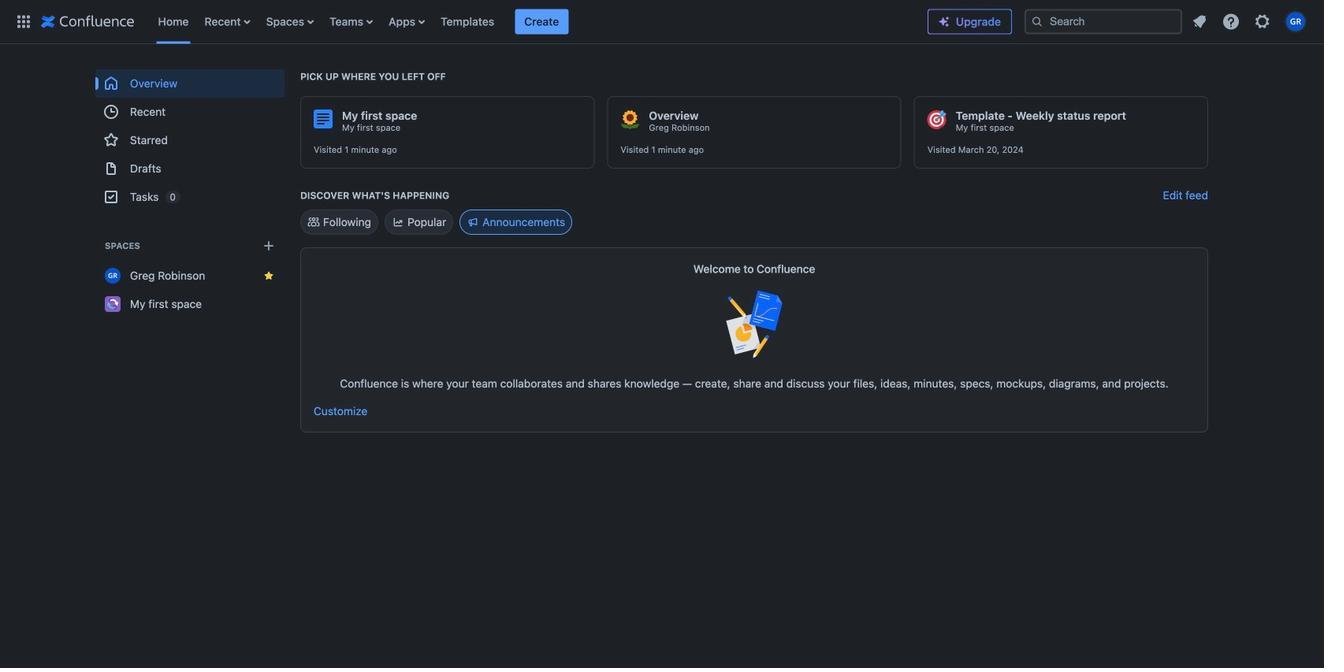 Task type: locate. For each thing, give the bounding box(es) containing it.
help icon image
[[1222, 12, 1241, 31]]

banner
[[0, 0, 1325, 44]]

:dart: image
[[928, 110, 947, 129], [928, 110, 947, 129]]

1 horizontal spatial list
[[1186, 7, 1315, 36]]

create a space image
[[259, 237, 278, 256]]

appswitcher icon image
[[14, 12, 33, 31]]

notification icon image
[[1191, 12, 1210, 31]]

list item
[[515, 9, 569, 34]]

list for premium 'image'
[[1186, 7, 1315, 36]]

list
[[150, 0, 928, 44], [1186, 7, 1315, 36]]

unstar this space image
[[263, 270, 275, 282]]

:sunflower: image
[[621, 110, 640, 129], [621, 110, 640, 129]]

group
[[95, 69, 285, 211]]

confluence image
[[41, 12, 134, 31], [41, 12, 134, 31]]

global element
[[9, 0, 928, 44]]

list item inside "list"
[[515, 9, 569, 34]]

None search field
[[1025, 9, 1183, 34]]

0 horizontal spatial list
[[150, 0, 928, 44]]

search image
[[1031, 15, 1044, 28]]



Task type: vqa. For each thing, say whether or not it's contained in the screenshot.
search icon
yes



Task type: describe. For each thing, give the bounding box(es) containing it.
premium image
[[938, 15, 951, 28]]

settings icon image
[[1254, 12, 1273, 31]]

Search field
[[1025, 9, 1183, 34]]

list for appswitcher icon
[[150, 0, 928, 44]]



